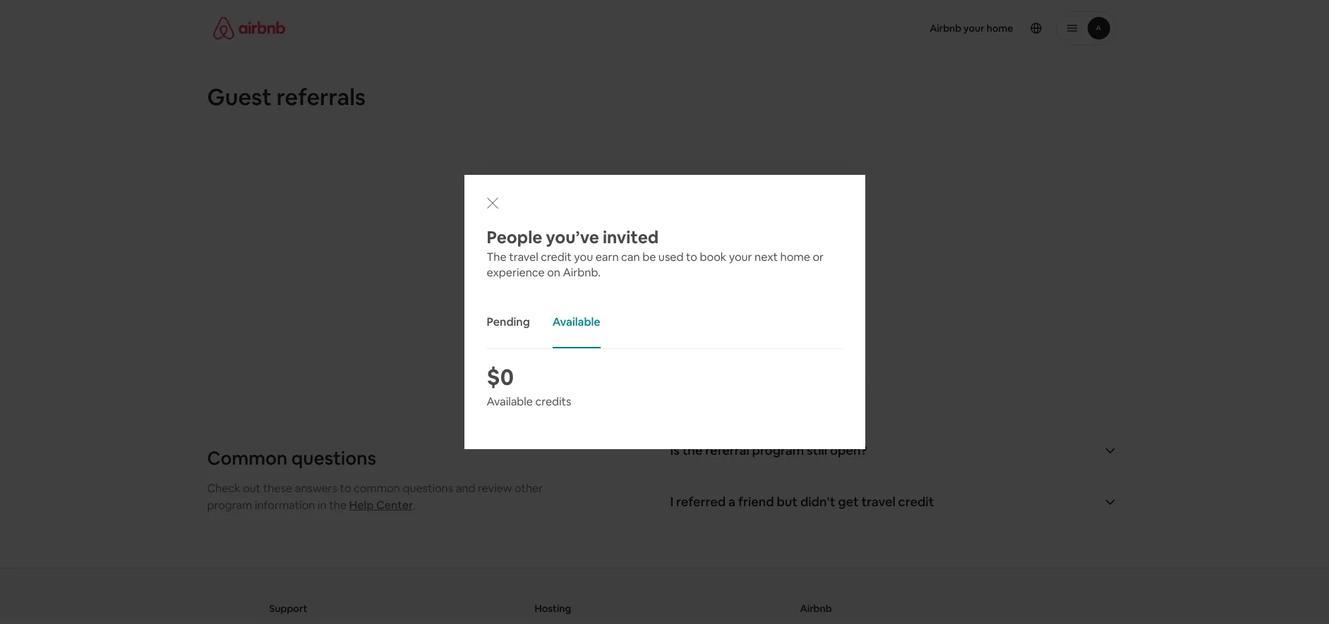 Task type: locate. For each thing, give the bounding box(es) containing it.
your left next
[[729, 250, 752, 265]]

0 vertical spatial travel
[[509, 250, 538, 265]]

1 horizontal spatial program
[[752, 443, 804, 459]]

didn't
[[800, 494, 835, 510]]

common
[[354, 481, 400, 496]]

questions up .
[[403, 481, 453, 496]]

referrals
[[277, 83, 366, 112], [565, 183, 617, 199], [560, 215, 603, 230]]

questions inside check out these answers to common questions and review other program information in the
[[403, 481, 453, 496]]

referrals for completed referrals
[[560, 215, 603, 230]]

0 vertical spatial your
[[535, 183, 563, 199]]

0 vertical spatial the
[[682, 443, 703, 459]]

guest referrals
[[207, 83, 366, 112]]

1 vertical spatial travel
[[862, 494, 896, 510]]

credit up on
[[541, 250, 572, 265]]

used
[[659, 250, 684, 265]]

0 vertical spatial program
[[752, 443, 804, 459]]

check out these answers to common questions and review other program information in the
[[207, 481, 543, 513]]

airbnb
[[800, 603, 832, 616]]

help center .
[[349, 498, 416, 513]]

0 vertical spatial credit
[[541, 250, 572, 265]]

credit inside people you've invited the travel credit you earn can be used to book your next home or experience on airbnb.
[[541, 250, 572, 265]]

to
[[686, 250, 697, 265], [340, 481, 351, 496]]

1 horizontal spatial to
[[686, 250, 697, 265]]

1 horizontal spatial travel
[[862, 494, 896, 510]]

profile element
[[682, 0, 1116, 56]]

center
[[376, 498, 413, 513]]

people
[[487, 227, 542, 248]]

1 vertical spatial your
[[729, 250, 752, 265]]

i referred a friend but didn't get travel credit button
[[670, 494, 1122, 511]]

1 vertical spatial referrals
[[565, 183, 617, 199]]

$0 available credits
[[487, 363, 571, 409]]

1 vertical spatial to
[[340, 481, 351, 496]]

i
[[670, 494, 674, 510]]

a
[[729, 494, 736, 510]]

but
[[777, 494, 798, 510]]

program
[[752, 443, 804, 459], [207, 498, 252, 513]]

ups
[[523, 244, 542, 258]]

0 horizontal spatial available
[[487, 395, 533, 409]]

0 vertical spatial referrals
[[277, 83, 366, 112]]

the right "is"
[[682, 443, 703, 459]]

credits
[[535, 395, 571, 409]]

0 vertical spatial available
[[553, 315, 601, 330]]

1 vertical spatial the
[[329, 498, 347, 513]]

experience
[[487, 265, 545, 280]]

or
[[813, 250, 824, 265]]

your inside people you've invited the travel credit you earn can be used to book your next home or experience on airbnb.
[[729, 250, 752, 265]]

0 horizontal spatial program
[[207, 498, 252, 513]]

travel up experience
[[509, 250, 538, 265]]

close image
[[487, 198, 498, 209]]

completed referrals
[[499, 215, 603, 230]]

referrals for guest referrals
[[277, 83, 366, 112]]

0 horizontal spatial the
[[329, 498, 347, 513]]

travel inside button
[[862, 494, 896, 510]]

1 horizontal spatial available
[[553, 315, 601, 330]]

open?
[[830, 443, 867, 459]]

your up completed referrals
[[535, 183, 563, 199]]

friend
[[738, 494, 774, 510]]

be
[[643, 250, 656, 265]]

to up the help
[[340, 481, 351, 496]]

can
[[621, 250, 640, 265]]

other
[[515, 481, 543, 496]]

the right 'in'
[[329, 498, 347, 513]]

is
[[670, 443, 680, 459]]

1 horizontal spatial questions
[[403, 481, 453, 496]]

travel
[[509, 250, 538, 265], [862, 494, 896, 510]]

referred
[[676, 494, 726, 510]]

is the referral program still open? button
[[670, 443, 1122, 460]]

0 horizontal spatial credit
[[541, 250, 572, 265]]

1 vertical spatial credit
[[898, 494, 934, 510]]

invited
[[603, 227, 659, 248]]

0 horizontal spatial your
[[535, 183, 563, 199]]

is the referral program still open?
[[670, 443, 867, 459]]

program down check
[[207, 498, 252, 513]]

airbnb.
[[563, 265, 601, 280]]

1 horizontal spatial credit
[[898, 494, 934, 510]]

to right used on the top of the page
[[686, 250, 697, 265]]

in
[[318, 498, 327, 513]]

0 horizontal spatial travel
[[509, 250, 538, 265]]

0 vertical spatial to
[[686, 250, 697, 265]]

tab list
[[487, 298, 843, 349]]

your
[[535, 183, 563, 199], [729, 250, 752, 265]]

0 horizontal spatial to
[[340, 481, 351, 496]]

credit
[[541, 250, 572, 265], [898, 494, 934, 510]]

on
[[547, 265, 560, 280]]

available
[[553, 315, 601, 330], [487, 395, 533, 409]]

1 vertical spatial program
[[207, 498, 252, 513]]

1 horizontal spatial your
[[729, 250, 752, 265]]

questions
[[291, 447, 376, 471], [403, 481, 453, 496]]

the
[[682, 443, 703, 459], [329, 498, 347, 513]]

2 vertical spatial referrals
[[560, 215, 603, 230]]

tab list containing pending
[[487, 298, 843, 349]]

0 vertical spatial questions
[[291, 447, 376, 471]]

$0
[[487, 363, 514, 392]]

credit down is the referral program still open? button
[[898, 494, 934, 510]]

travel right the get
[[862, 494, 896, 510]]

1 vertical spatial questions
[[403, 481, 453, 496]]

questions up answers
[[291, 447, 376, 471]]

available down the $0
[[487, 395, 533, 409]]

sign
[[499, 244, 521, 258]]

1 vertical spatial available
[[487, 395, 533, 409]]

sign ups
[[499, 244, 542, 258]]

program left the still
[[752, 443, 804, 459]]

1 horizontal spatial the
[[682, 443, 703, 459]]

available down airbnb.
[[553, 315, 601, 330]]

review
[[478, 481, 512, 496]]

to inside check out these answers to common questions and review other program information in the
[[340, 481, 351, 496]]

program inside button
[[752, 443, 804, 459]]

help
[[349, 498, 374, 513]]

guest
[[207, 83, 272, 112]]



Task type: vqa. For each thing, say whether or not it's contained in the screenshot.
online at the right top of page
no



Task type: describe. For each thing, give the bounding box(es) containing it.
still
[[807, 443, 827, 459]]

book
[[700, 250, 727, 265]]

referral
[[705, 443, 749, 459]]

you
[[574, 250, 593, 265]]

.
[[413, 498, 416, 513]]

i referred a friend but didn't get travel credit
[[670, 494, 934, 510]]

common questions
[[207, 447, 376, 471]]

out
[[243, 481, 261, 496]]

travel inside people you've invited the travel credit you earn can be used to book your next home or experience on airbnb.
[[509, 250, 538, 265]]

0
[[823, 244, 831, 260]]

check
[[207, 481, 240, 496]]

the inside button
[[682, 443, 703, 459]]

the
[[487, 250, 507, 265]]

help center link
[[349, 498, 413, 513]]

to inside people you've invited the travel credit you earn can be used to book your next home or experience on airbnb.
[[686, 250, 697, 265]]

answers
[[295, 481, 337, 496]]

hosting
[[535, 603, 571, 616]]

program inside check out these answers to common questions and review other program information in the
[[207, 498, 252, 513]]

common
[[207, 447, 288, 471]]

track
[[499, 183, 533, 199]]

0 horizontal spatial questions
[[291, 447, 376, 471]]

track your referrals
[[499, 183, 617, 199]]

the inside check out these answers to common questions and review other program information in the
[[329, 498, 347, 513]]

support
[[269, 603, 308, 616]]

pending
[[487, 315, 530, 330]]

credit inside button
[[898, 494, 934, 510]]

available inside $0 available credits
[[487, 395, 533, 409]]

information
[[255, 498, 315, 513]]

available button
[[553, 298, 601, 349]]

earn
[[596, 250, 619, 265]]

and
[[456, 481, 475, 496]]

these
[[263, 481, 292, 496]]

pending button
[[487, 298, 530, 349]]

people you've invited the travel credit you earn can be used to book your next home or experience on airbnb.
[[487, 227, 824, 280]]

next
[[755, 250, 778, 265]]

get
[[838, 494, 859, 510]]

completed
[[499, 215, 558, 230]]

home
[[780, 250, 810, 265]]

you've
[[546, 227, 599, 248]]



